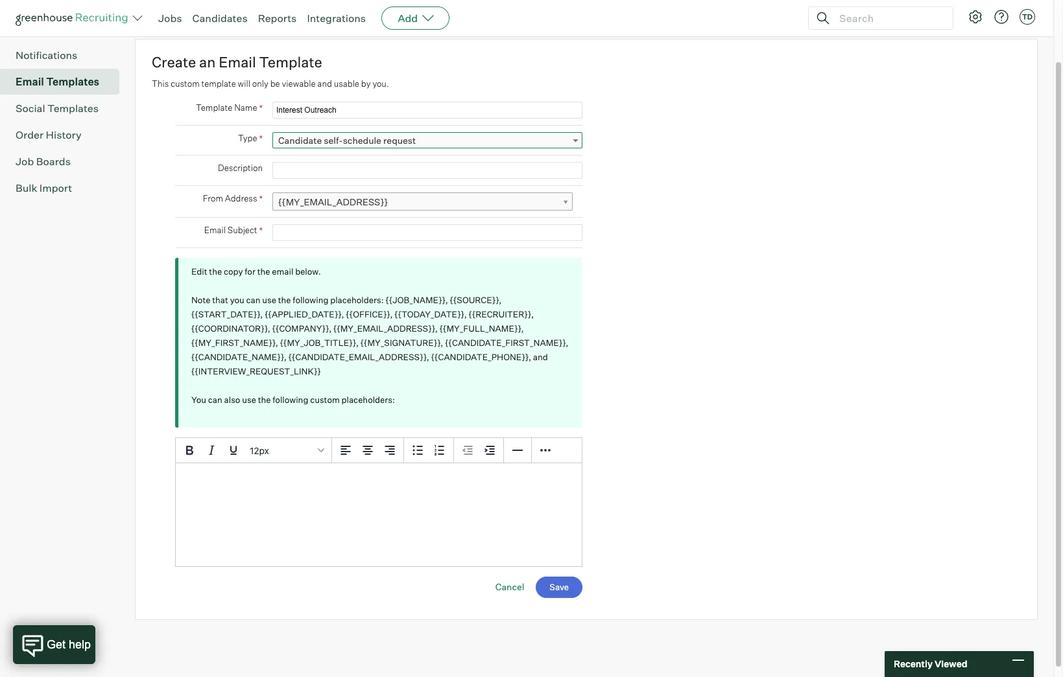 Task type: vqa. For each thing, say whether or not it's contained in the screenshot.
Role.
no



Task type: describe. For each thing, give the bounding box(es) containing it.
candidate self-schedule request link
[[272, 132, 582, 149]]

copy
[[224, 267, 243, 277]]

template inside template name *
[[196, 103, 232, 113]]

{{candidate_first_name}},
[[445, 338, 568, 348]]

email templates
[[16, 75, 99, 88]]

the right edit
[[209, 267, 222, 277]]

td button
[[1020, 9, 1035, 25]]

subject
[[228, 225, 257, 236]]

import
[[39, 182, 72, 195]]

boards
[[36, 155, 71, 168]]

for
[[245, 267, 255, 277]]

notifications
[[16, 49, 77, 62]]

bulk import
[[16, 182, 72, 195]]

below.
[[295, 267, 321, 277]]

email
[[272, 267, 293, 277]]

* for template name *
[[259, 103, 263, 114]]

placeholders: for note that you can use the following placeholders:
[[330, 295, 384, 306]]

you
[[230, 295, 244, 306]]

{{company}},
[[272, 324, 332, 334]]

{{my_full_name}},
[[440, 324, 524, 334]]

{{job_name}},
[[386, 295, 448, 306]]

order
[[16, 129, 44, 142]]

type
[[238, 133, 257, 143]]

{{recruiter}},
[[469, 310, 534, 320]]

that
[[212, 295, 228, 306]]

0 vertical spatial custom
[[171, 78, 200, 89]]

td button
[[1017, 6, 1038, 27]]

0 vertical spatial use
[[262, 295, 276, 306]]

schedule
[[343, 135, 381, 146]]

create an email template
[[152, 53, 322, 71]]

Description text field
[[272, 162, 582, 179]]

{{job_name}}, {{source}}, {{start_date}}, {{applied_date}}, {{office}}, {{today_date}}, {{recruiter}}, {{coordinator}}, {{company}}, {{my_email_address}}, {{my_full_name}}, {{my_first_name}}, {{my_job_title}}, {{my_signature}}, {{candidate_first_name}}, {{candidate_name}}, {{candidate_email_address}}, {{candidate_phone}}, and {{interview_request_link}}
[[191, 295, 568, 377]]

only
[[252, 78, 268, 89]]

{{applied_date}},
[[265, 310, 344, 320]]

an
[[199, 53, 216, 71]]

the right 'for'
[[257, 267, 270, 277]]

history
[[46, 129, 82, 142]]

you
[[191, 395, 206, 406]]

3 toolbar from the left
[[454, 439, 504, 464]]

candidate self-schedule request
[[278, 135, 416, 146]]

0 vertical spatial following
[[293, 295, 328, 306]]

email subject *
[[204, 225, 263, 236]]

{{my_email_address}},
[[333, 324, 438, 334]]

edit the copy for the email below.
[[191, 267, 321, 277]]

the up {{applied_date}},
[[278, 295, 291, 306]]

will
[[238, 78, 250, 89]]

usable
[[334, 78, 359, 89]]

bulk
[[16, 182, 37, 195]]

{{my_email_address}}
[[278, 197, 388, 208]]

placeholders: for you can also use the following custom placeholders:
[[342, 395, 395, 406]]

note that you can use the following placeholders:
[[191, 295, 386, 306]]

order history
[[16, 129, 82, 142]]

0 vertical spatial email
[[219, 53, 256, 71]]

{{office}},
[[346, 310, 393, 320]]

{{coordinator}},
[[191, 324, 270, 334]]

reports link
[[258, 12, 297, 25]]

2 * from the top
[[259, 133, 263, 144]]

Email Subject text field
[[272, 225, 582, 241]]

job boards
[[16, 155, 71, 168]]

by
[[361, 78, 371, 89]]

{{my_job_title}},
[[280, 338, 359, 348]]

{{candidate_name}},
[[191, 352, 287, 363]]

be
[[270, 78, 280, 89]]

{{my_signature}},
[[360, 338, 443, 348]]

template
[[201, 78, 236, 89]]

candidates
[[192, 12, 248, 25]]



Task type: locate. For each thing, give the bounding box(es) containing it.
4 * from the top
[[259, 225, 263, 236]]

templates
[[46, 75, 99, 88], [47, 102, 99, 115]]

email up social
[[16, 75, 44, 88]]

2 vertical spatial email
[[204, 225, 226, 236]]

placeholders:
[[330, 295, 384, 306], [342, 395, 395, 406]]

and down the '{{candidate_first_name}},'
[[533, 352, 548, 363]]

12px button
[[245, 440, 329, 462]]

{{today_date}},
[[395, 310, 467, 320]]

edit
[[191, 267, 207, 277]]

following
[[293, 295, 328, 306], [273, 395, 308, 406]]

0 horizontal spatial and
[[317, 78, 332, 89]]

viewable
[[282, 78, 316, 89]]

you can also use the following custom placeholders:
[[191, 395, 395, 406]]

cancel
[[495, 582, 524, 593]]

bulk import link
[[16, 180, 114, 196]]

1 horizontal spatial template
[[259, 53, 322, 71]]

candidates link
[[192, 12, 248, 25]]

template
[[259, 53, 322, 71], [196, 103, 232, 113]]

add button
[[381, 6, 450, 30]]

email
[[219, 53, 256, 71], [16, 75, 44, 88], [204, 225, 226, 236]]

{{interview_request_link}}
[[191, 367, 321, 377]]

type *
[[238, 133, 263, 144]]

cancel link
[[495, 582, 524, 593]]

email left subject
[[204, 225, 226, 236]]

this
[[152, 78, 169, 89]]

notifications link
[[16, 47, 114, 63]]

add
[[398, 12, 418, 25]]

use down edit the copy for the email below.
[[262, 295, 276, 306]]

1 horizontal spatial and
[[533, 352, 548, 363]]

td
[[1022, 12, 1033, 21]]

integrations
[[307, 12, 366, 25]]

following down {{interview_request_link}}
[[273, 395, 308, 406]]

can right you
[[246, 295, 260, 306]]

from
[[203, 193, 223, 204]]

template name *
[[196, 103, 263, 114]]

1 horizontal spatial use
[[262, 295, 276, 306]]

0 vertical spatial templates
[[46, 75, 99, 88]]

0 vertical spatial placeholders:
[[330, 295, 384, 306]]

1 vertical spatial templates
[[47, 102, 99, 115]]

0 vertical spatial can
[[246, 295, 260, 306]]

can
[[246, 295, 260, 306], [208, 395, 222, 406]]

recently
[[894, 659, 933, 670]]

greenhouse recruiting image
[[16, 10, 132, 26]]

configure image
[[968, 9, 983, 25]]

use
[[262, 295, 276, 306], [242, 395, 256, 406]]

toolbar
[[332, 439, 404, 464], [404, 439, 454, 464], [454, 439, 504, 464]]

email for email subject *
[[204, 225, 226, 236]]

templates for social templates
[[47, 102, 99, 115]]

0 horizontal spatial use
[[242, 395, 256, 406]]

1 vertical spatial template
[[196, 103, 232, 113]]

create
[[152, 53, 196, 71]]

integrations link
[[307, 12, 366, 25]]

* right address
[[259, 193, 263, 204]]

* right subject
[[259, 225, 263, 236]]

order history link
[[16, 127, 114, 143]]

* for email subject *
[[259, 225, 263, 236]]

templates for email templates
[[46, 75, 99, 88]]

job
[[16, 155, 34, 168]]

social templates link
[[16, 101, 114, 116]]

jobs
[[158, 12, 182, 25]]

{{my_email_address}} link
[[272, 193, 573, 212]]

1 vertical spatial email
[[16, 75, 44, 88]]

email up will
[[219, 53, 256, 71]]

{{candidate_phone}},
[[431, 352, 531, 363]]

12px group
[[176, 439, 582, 464]]

recently viewed
[[894, 659, 967, 670]]

can right 'you'
[[208, 395, 222, 406]]

email templates link
[[16, 74, 114, 90]]

3 * from the top
[[259, 193, 263, 204]]

also
[[224, 395, 240, 406]]

{{start_date}},
[[191, 310, 263, 320]]

{{source}},
[[450, 295, 502, 306]]

1 vertical spatial custom
[[310, 395, 340, 406]]

* for from address *
[[259, 193, 263, 204]]

*
[[259, 103, 263, 114], [259, 133, 263, 144], [259, 193, 263, 204], [259, 225, 263, 236]]

candidate
[[278, 135, 322, 146]]

request
[[383, 135, 416, 146]]

job boards link
[[16, 154, 114, 169]]

and inside {{job_name}}, {{source}}, {{start_date}}, {{applied_date}}, {{office}}, {{today_date}}, {{recruiter}}, {{coordinator}}, {{company}}, {{my_email_address}}, {{my_full_name}}, {{my_first_name}}, {{my_job_title}}, {{my_signature}}, {{candidate_first_name}}, {{candidate_name}}, {{candidate_email_address}}, {{candidate_phone}}, and {{interview_request_link}}
[[533, 352, 548, 363]]

and left usable
[[317, 78, 332, 89]]

Template Name text field
[[272, 102, 582, 119]]

the down {{interview_request_link}}
[[258, 395, 271, 406]]

address
[[225, 193, 257, 204]]

use right also
[[242, 395, 256, 406]]

email inside email templates link
[[16, 75, 44, 88]]

jobs link
[[158, 12, 182, 25]]

12px
[[250, 445, 269, 456]]

0 horizontal spatial template
[[196, 103, 232, 113]]

templates up order history link
[[47, 102, 99, 115]]

0 horizontal spatial can
[[208, 395, 222, 406]]

12px toolbar
[[176, 439, 332, 464]]

0 vertical spatial template
[[259, 53, 322, 71]]

reports
[[258, 12, 297, 25]]

template up viewable
[[259, 53, 322, 71]]

1 vertical spatial use
[[242, 395, 256, 406]]

placeholders: down {{candidate_email_address}}, at the left of page
[[342, 395, 395, 406]]

note
[[191, 295, 210, 306]]

1 vertical spatial and
[[533, 352, 548, 363]]

template down template
[[196, 103, 232, 113]]

the
[[209, 267, 222, 277], [257, 267, 270, 277], [278, 295, 291, 306], [258, 395, 271, 406]]

1 vertical spatial can
[[208, 395, 222, 406]]

following up {{applied_date}},
[[293, 295, 328, 306]]

self-
[[324, 135, 343, 146]]

custom down create
[[171, 78, 200, 89]]

from address *
[[203, 193, 263, 204]]

viewed
[[935, 659, 967, 670]]

0 horizontal spatial custom
[[171, 78, 200, 89]]

1 toolbar from the left
[[332, 439, 404, 464]]

you.
[[373, 78, 389, 89]]

email inside the email subject *
[[204, 225, 226, 236]]

this custom template will only be viewable and usable by you.
[[152, 78, 389, 89]]

social templates
[[16, 102, 99, 115]]

* right the name
[[259, 103, 263, 114]]

1 vertical spatial following
[[273, 395, 308, 406]]

{{my_first_name}},
[[191, 338, 278, 348]]

1 horizontal spatial custom
[[310, 395, 340, 406]]

1 horizontal spatial can
[[246, 295, 260, 306]]

custom
[[171, 78, 200, 89], [310, 395, 340, 406]]

templates up "social templates" link
[[46, 75, 99, 88]]

{{candidate_email_address}},
[[288, 352, 429, 363]]

name
[[234, 103, 257, 113]]

0 vertical spatial and
[[317, 78, 332, 89]]

1 * from the top
[[259, 103, 263, 114]]

* right type
[[259, 133, 263, 144]]

1 vertical spatial placeholders:
[[342, 395, 395, 406]]

None submit
[[536, 577, 582, 599]]

and
[[317, 78, 332, 89], [533, 352, 548, 363]]

2 toolbar from the left
[[404, 439, 454, 464]]

Search text field
[[836, 9, 941, 28]]

custom down {{candidate_email_address}}, at the left of page
[[310, 395, 340, 406]]

placeholders: up {{office}},
[[330, 295, 384, 306]]

description
[[218, 163, 263, 173]]

email for email templates
[[16, 75, 44, 88]]

social
[[16, 102, 45, 115]]



